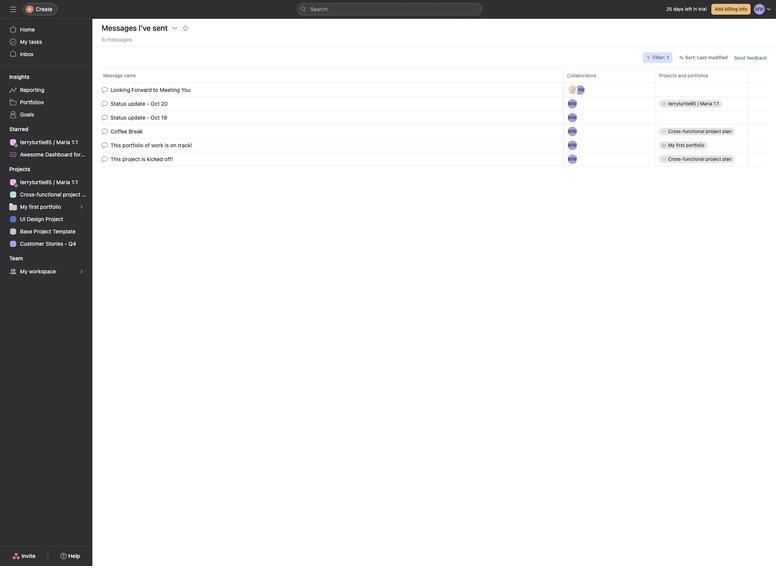Task type: vqa. For each thing, say whether or not it's contained in the screenshot.
the duplicate task
no



Task type: describe. For each thing, give the bounding box(es) containing it.
status update - oct 20
[[110, 100, 168, 107]]

my tasks
[[20, 38, 42, 45]]

add billing info button
[[711, 4, 751, 15]]

base project template
[[20, 228, 76, 235]]

25
[[666, 6, 672, 12]]

my for my first portfolio
[[20, 204, 28, 210]]

help
[[68, 553, 80, 560]]

send
[[734, 55, 745, 61]]

workspace
[[29, 268, 56, 275]]

trial
[[698, 6, 707, 12]]

terryturtle85 for awesome
[[20, 139, 52, 146]]

template
[[53, 228, 76, 235]]

1:1 for for
[[71, 139, 78, 146]]

message name column header
[[102, 69, 566, 83]]

update for 19
[[128, 114, 145, 121]]

invite
[[22, 553, 35, 560]]

projects button
[[0, 166, 30, 173]]

tree grid containing looking forward to meeting you
[[92, 82, 776, 167]]

goals
[[20, 111, 34, 118]]

cross-
[[20, 191, 37, 198]]

send feedback link
[[734, 54, 767, 61]]

this project is kicked off!
[[110, 156, 173, 162]]

plan
[[82, 191, 92, 198]]

terryturtle85 / maria 1:1 link for functional
[[5, 176, 88, 189]]

search list box
[[297, 3, 482, 15]]

cross-functional project plan link
[[5, 189, 92, 201]]

q4
[[69, 241, 76, 247]]

starred button
[[0, 125, 28, 133]]

in
[[693, 6, 697, 12]]

conversation name for status update - oct 19 cell
[[92, 110, 564, 125]]

my workspace link
[[5, 266, 88, 278]]

0 horizontal spatial is
[[141, 156, 145, 162]]

work
[[151, 142, 163, 149]]

inbox
[[20, 51, 34, 57]]

1
[[667, 55, 669, 60]]

customer stories - q4
[[20, 241, 76, 247]]

terryturtle85 / maria 1:1 for dashboard
[[20, 139, 78, 146]]

insights element
[[0, 70, 92, 122]]

days
[[673, 6, 684, 12]]

team
[[9, 255, 23, 262]]

send feedback
[[734, 55, 767, 61]]

row containing message name
[[92, 69, 776, 83]]

terryturtle85 / maria 1:1 for functional
[[20, 179, 78, 186]]

project inside cell
[[122, 156, 140, 162]]

conversation name for looking forward to meeting you cell
[[92, 83, 564, 97]]

sort: last modified button
[[676, 52, 731, 63]]

new
[[82, 151, 93, 158]]

create
[[36, 6, 52, 12]]

portfolio inside cell
[[122, 142, 143, 149]]

you
[[181, 87, 191, 93]]

coffee break row
[[92, 124, 776, 139]]

customer stories - q4 link
[[5, 238, 88, 250]]

tasks
[[29, 38, 42, 45]]

feedback
[[747, 55, 767, 61]]

project inside "element"
[[63, 191, 80, 198]]

forward
[[132, 87, 152, 93]]

this portfolio of work is on track!
[[110, 142, 192, 149]]

kicked
[[147, 156, 163, 162]]

filter: 1
[[653, 55, 669, 60]]

status for status update - oct 20
[[110, 100, 126, 107]]

portfolio inside projects "element"
[[40, 204, 61, 210]]

portfolios
[[20, 99, 44, 105]]

- for 19
[[147, 114, 149, 121]]

ui
[[20, 216, 25, 222]]

collaborators
[[567, 73, 596, 79]]

create button
[[23, 3, 57, 15]]

actions image
[[171, 25, 178, 31]]

25 days left in trial
[[666, 6, 707, 12]]

meeting
[[160, 87, 180, 93]]

cell for you
[[656, 83, 748, 97]]

messages
[[102, 23, 137, 32]]

conversation name for this project is kicked off! cell
[[92, 152, 564, 166]]

inbox link
[[5, 48, 88, 60]]

add
[[715, 6, 723, 12]]

projects and portfolios column header
[[656, 69, 750, 83]]

cell for 19
[[656, 110, 748, 125]]

/ for dashboard
[[53, 139, 55, 146]]

collaborators column header
[[564, 69, 658, 83]]

starred
[[9, 126, 28, 132]]

global element
[[0, 19, 92, 65]]

looking
[[110, 87, 130, 93]]

0 vertical spatial is
[[165, 142, 169, 149]]

off!
[[164, 156, 173, 162]]

name
[[124, 73, 136, 79]]

projects for projects
[[9, 166, 30, 172]]

insights button
[[0, 73, 29, 81]]

customer
[[20, 241, 44, 247]]

oct for 20
[[151, 100, 160, 107]]

home
[[20, 26, 35, 33]]

base project template link
[[5, 226, 88, 238]]

1 vertical spatial project
[[45, 216, 63, 222]]

maria for dashboard
[[56, 139, 70, 146]]

coffee break
[[110, 128, 143, 135]]

- for 20
[[147, 100, 149, 107]]

projects and portfolios
[[659, 73, 708, 79]]

cell for is
[[656, 138, 748, 152]]

conversation name for coffee break cell
[[92, 124, 564, 139]]

my first portfolio link
[[5, 201, 88, 213]]

modified
[[708, 55, 728, 60]]

dashboard
[[45, 151, 72, 158]]



Task type: locate. For each thing, give the bounding box(es) containing it.
is left kicked
[[141, 156, 145, 162]]

to
[[153, 87, 158, 93]]

messages i've sent
[[102, 23, 168, 32]]

project left kicked
[[122, 156, 140, 162]]

2 terryturtle85 / maria 1:1 from the top
[[20, 179, 78, 186]]

0 vertical spatial maria
[[56, 139, 70, 146]]

1 terryturtle85 / maria 1:1 from the top
[[20, 139, 78, 146]]

- left the 19 at the top left
[[147, 114, 149, 121]]

filter: 1 button
[[643, 52, 672, 63]]

5 cell from the top
[[656, 138, 748, 152]]

oct inside row
[[151, 100, 160, 107]]

status update - oct 19 row
[[92, 110, 776, 125]]

this for this project is kicked off!
[[110, 156, 121, 162]]

goals link
[[5, 109, 88, 121]]

tree grid
[[92, 82, 776, 167]]

teams element
[[0, 252, 92, 279]]

maria
[[56, 139, 70, 146], [56, 179, 70, 186]]

1:1 inside projects "element"
[[71, 179, 78, 186]]

0 vertical spatial portfolio
[[122, 142, 143, 149]]

1:1 up for
[[71, 139, 78, 146]]

1 vertical spatial status
[[110, 114, 126, 121]]

this
[[110, 142, 121, 149], [110, 156, 121, 162]]

/
[[53, 139, 55, 146], [53, 179, 55, 186]]

1 vertical spatial my
[[20, 204, 28, 210]]

0 vertical spatial this
[[110, 142, 121, 149]]

awesome
[[20, 151, 44, 158]]

update inside row
[[128, 100, 145, 107]]

projects inside dropdown button
[[9, 166, 30, 172]]

track!
[[178, 142, 192, 149]]

billing
[[725, 6, 738, 12]]

update for 20
[[128, 100, 145, 107]]

2 vertical spatial my
[[20, 268, 28, 275]]

messages
[[106, 36, 132, 43]]

update up break
[[128, 114, 145, 121]]

3 cell from the top
[[656, 110, 748, 125]]

1 vertical spatial 1:1
[[71, 179, 78, 186]]

terryturtle85 / maria 1:1 inside starred element
[[20, 139, 78, 146]]

1 1:1 from the top
[[71, 139, 78, 146]]

0 vertical spatial -
[[147, 100, 149, 107]]

1 horizontal spatial is
[[165, 142, 169, 149]]

/ inside projects "element"
[[53, 179, 55, 186]]

0 vertical spatial update
[[128, 100, 145, 107]]

conversation name for status update - oct 20 cell
[[92, 97, 564, 111]]

status inside "row"
[[110, 114, 126, 121]]

0 horizontal spatial project
[[63, 191, 80, 198]]

my inside projects "element"
[[20, 204, 28, 210]]

cell inside status update - oct 19 "row"
[[656, 110, 748, 125]]

terryturtle85 / maria 1:1 link for dashboard
[[5, 136, 88, 149]]

- left the q4
[[65, 241, 67, 247]]

terryturtle85
[[20, 139, 52, 146], [20, 179, 52, 186]]

invite button
[[7, 550, 40, 564]]

status update - oct 19
[[110, 114, 167, 121]]

project
[[95, 151, 112, 158], [45, 216, 63, 222], [34, 228, 51, 235]]

my
[[20, 38, 28, 45], [20, 204, 28, 210], [20, 268, 28, 275]]

message
[[103, 73, 123, 79]]

1 horizontal spatial portfolio
[[122, 142, 143, 149]]

2 maria from the top
[[56, 179, 70, 186]]

/ up cross-functional project plan
[[53, 179, 55, 186]]

1 maria from the top
[[56, 139, 70, 146]]

1 vertical spatial this
[[110, 156, 121, 162]]

my down team
[[20, 268, 28, 275]]

this portfolio of work is on track! row
[[92, 138, 776, 153]]

terryturtle85 / maria 1:1 link up functional
[[5, 176, 88, 189]]

0 vertical spatial terryturtle85 / maria 1:1 link
[[5, 136, 88, 149]]

1 terryturtle85 from the top
[[20, 139, 52, 146]]

is left on
[[165, 142, 169, 149]]

1 my from the top
[[20, 38, 28, 45]]

0 vertical spatial status
[[110, 100, 126, 107]]

my for my workspace
[[20, 268, 28, 275]]

- inside "row"
[[147, 114, 149, 121]]

message name
[[103, 73, 136, 79]]

see details, my workspace image
[[79, 269, 84, 274]]

my left tasks
[[20, 38, 28, 45]]

1 / from the top
[[53, 139, 55, 146]]

projects element
[[0, 162, 92, 252]]

0 vertical spatial project
[[122, 156, 140, 162]]

terryturtle85 inside projects "element"
[[20, 179, 52, 186]]

1 horizontal spatial project
[[122, 156, 140, 162]]

status inside row
[[110, 100, 126, 107]]

i've sent
[[139, 23, 168, 32]]

1:1 for project
[[71, 179, 78, 186]]

1:1 up cross-functional project plan
[[71, 179, 78, 186]]

terryturtle85 / maria 1:1 link up dashboard
[[5, 136, 88, 149]]

status for status update - oct 19
[[110, 114, 126, 121]]

cell inside this project is kicked off! row
[[656, 152, 748, 166]]

1 vertical spatial terryturtle85
[[20, 179, 52, 186]]

portfolios
[[687, 73, 708, 79]]

on
[[170, 142, 176, 149]]

project up base project template
[[45, 216, 63, 222]]

1 horizontal spatial projects
[[659, 73, 677, 79]]

terryturtle85 / maria 1:1 inside projects "element"
[[20, 179, 78, 186]]

1 cell from the top
[[656, 83, 748, 97]]

update up the status update - oct 19
[[128, 100, 145, 107]]

1 vertical spatial is
[[141, 156, 145, 162]]

1 vertical spatial project
[[63, 191, 80, 198]]

base
[[20, 228, 32, 235]]

my tasks link
[[5, 36, 88, 48]]

my left first
[[20, 204, 28, 210]]

1 status from the top
[[110, 100, 126, 107]]

maria up cross-functional project plan
[[56, 179, 70, 186]]

my inside 'global' element
[[20, 38, 28, 45]]

terryturtle85 up cross-
[[20, 179, 52, 186]]

0 vertical spatial oct
[[151, 100, 160, 107]]

projects for projects and portfolios
[[659, 73, 677, 79]]

0 vertical spatial project
[[95, 151, 112, 158]]

projects left and
[[659, 73, 677, 79]]

hide sidebar image
[[10, 6, 16, 12]]

last
[[697, 55, 707, 60]]

cross-functional project plan
[[20, 191, 92, 198]]

my workspace
[[20, 268, 56, 275]]

0 vertical spatial projects
[[659, 73, 677, 79]]

terryturtle85 / maria 1:1 up the awesome dashboard for new project link
[[20, 139, 78, 146]]

reporting link
[[5, 84, 88, 96]]

ui design project
[[20, 216, 63, 222]]

2 update from the top
[[128, 114, 145, 121]]

2 vertical spatial project
[[34, 228, 51, 235]]

break
[[129, 128, 143, 135]]

6
[[102, 36, 105, 43]]

0 vertical spatial my
[[20, 38, 28, 45]]

cell for 20
[[656, 97, 748, 111]]

2 terryturtle85 / maria 1:1 link from the top
[[5, 176, 88, 189]]

project left the plan
[[63, 191, 80, 198]]

status up 'coffee'
[[110, 114, 126, 121]]

maria inside starred element
[[56, 139, 70, 146]]

terryturtle85 for cross-
[[20, 179, 52, 186]]

2 cell from the top
[[656, 97, 748, 111]]

3 my from the top
[[20, 268, 28, 275]]

-
[[147, 100, 149, 107], [147, 114, 149, 121], [65, 241, 67, 247]]

- inside projects "element"
[[65, 241, 67, 247]]

project inside starred element
[[95, 151, 112, 158]]

0 vertical spatial 1:1
[[71, 139, 78, 146]]

portfolio down 'cross-functional project plan' link
[[40, 204, 61, 210]]

projects
[[659, 73, 677, 79], [9, 166, 30, 172]]

terryturtle85 / maria 1:1
[[20, 139, 78, 146], [20, 179, 78, 186]]

2 terryturtle85 from the top
[[20, 179, 52, 186]]

sort: last modified
[[685, 55, 728, 60]]

first
[[29, 204, 39, 210]]

this for this portfolio of work is on track!
[[110, 142, 121, 149]]

stories
[[46, 241, 63, 247]]

oct for 19
[[151, 114, 160, 121]]

1 vertical spatial /
[[53, 179, 55, 186]]

oct left 20
[[151, 100, 160, 107]]

1 terryturtle85 / maria 1:1 link from the top
[[5, 136, 88, 149]]

project right new
[[95, 151, 112, 158]]

my first portfolio
[[20, 204, 61, 210]]

terryturtle85 inside starred element
[[20, 139, 52, 146]]

- inside row
[[147, 100, 149, 107]]

maria up awesome dashboard for new project
[[56, 139, 70, 146]]

cell inside coffee break row
[[656, 124, 748, 139]]

/ inside starred element
[[53, 139, 55, 146]]

see details, my first portfolio image
[[79, 205, 84, 209]]

- down looking forward to meeting you
[[147, 100, 149, 107]]

19
[[161, 114, 167, 121]]

1 vertical spatial portfolio
[[40, 204, 61, 210]]

is
[[165, 142, 169, 149], [141, 156, 145, 162]]

for
[[74, 151, 81, 158]]

cell inside looking forward to meeting you row
[[656, 83, 748, 97]]

terryturtle85 / maria 1:1 link inside starred element
[[5, 136, 88, 149]]

portfolio down break
[[122, 142, 143, 149]]

status update - oct 20 row
[[92, 96, 776, 111]]

filter:
[[653, 55, 665, 60]]

0 vertical spatial terryturtle85 / maria 1:1
[[20, 139, 78, 146]]

update inside "row"
[[128, 114, 145, 121]]

functional
[[37, 191, 61, 198]]

projects down awesome
[[9, 166, 30, 172]]

my for my tasks
[[20, 38, 28, 45]]

awesome dashboard for new project
[[20, 151, 112, 158]]

1 this from the top
[[110, 142, 121, 149]]

help button
[[56, 550, 85, 564]]

terryturtle85 up awesome
[[20, 139, 52, 146]]

2 status from the top
[[110, 114, 126, 121]]

of
[[145, 142, 150, 149]]

project down ui design project
[[34, 228, 51, 235]]

1 vertical spatial update
[[128, 114, 145, 121]]

reporting
[[20, 87, 44, 93]]

starred element
[[0, 122, 112, 162]]

1 vertical spatial projects
[[9, 166, 30, 172]]

add billing info
[[715, 6, 747, 12]]

row
[[92, 69, 776, 83], [102, 82, 767, 83]]

1 vertical spatial -
[[147, 114, 149, 121]]

/ up dashboard
[[53, 139, 55, 146]]

looking forward to meeting you
[[110, 87, 191, 93]]

status down the "looking"
[[110, 100, 126, 107]]

this project is kicked off! row
[[92, 151, 776, 167]]

oct left the 19 at the top left
[[151, 114, 160, 121]]

portfolios link
[[5, 96, 88, 109]]

20
[[161, 100, 168, 107]]

maria inside projects "element"
[[56, 179, 70, 186]]

1 vertical spatial oct
[[151, 114, 160, 121]]

4 cell from the top
[[656, 124, 748, 139]]

coffee
[[110, 128, 127, 135]]

search button
[[297, 3, 482, 15]]

search
[[310, 6, 328, 12]]

1 vertical spatial terryturtle85 / maria 1:1
[[20, 179, 78, 186]]

6 cell from the top
[[656, 152, 748, 166]]

1 oct from the top
[[151, 100, 160, 107]]

cell
[[656, 83, 748, 97], [656, 97, 748, 111], [656, 110, 748, 125], [656, 124, 748, 139], [656, 138, 748, 152], [656, 152, 748, 166]]

terryturtle85 / maria 1:1 link
[[5, 136, 88, 149], [5, 176, 88, 189]]

cell inside status update - oct 20 row
[[656, 97, 748, 111]]

0 vertical spatial /
[[53, 139, 55, 146]]

1 update from the top
[[128, 100, 145, 107]]

0 horizontal spatial projects
[[9, 166, 30, 172]]

2 / from the top
[[53, 179, 55, 186]]

my inside 'link'
[[20, 268, 28, 275]]

2 oct from the top
[[151, 114, 160, 121]]

terryturtle85 / maria 1:1 up functional
[[20, 179, 78, 186]]

projects inside column header
[[659, 73, 677, 79]]

sort:
[[685, 55, 696, 60]]

ui design project link
[[5, 213, 88, 226]]

1:1 inside starred element
[[71, 139, 78, 146]]

left
[[685, 6, 692, 12]]

oct inside "row"
[[151, 114, 160, 121]]

6 messages button
[[102, 36, 132, 47]]

0 horizontal spatial portfolio
[[40, 204, 61, 210]]

1 vertical spatial terryturtle85 / maria 1:1 link
[[5, 176, 88, 189]]

2 1:1 from the top
[[71, 179, 78, 186]]

2 this from the top
[[110, 156, 121, 162]]

cell for off!
[[656, 152, 748, 166]]

2 my from the top
[[20, 204, 28, 210]]

team button
[[0, 255, 23, 263]]

info
[[739, 6, 747, 12]]

insights
[[9, 74, 29, 80]]

home link
[[5, 23, 88, 36]]

and
[[678, 73, 686, 79]]

maria for functional
[[56, 179, 70, 186]]

0 vertical spatial terryturtle85
[[20, 139, 52, 146]]

/ for functional
[[53, 179, 55, 186]]

6 messages
[[102, 36, 132, 43]]

2 vertical spatial -
[[65, 241, 67, 247]]

terryturtle85 / maria 1:1 link inside projects "element"
[[5, 176, 88, 189]]

looking forward to meeting you row
[[92, 82, 776, 98]]

cell inside this portfolio of work is on track! row
[[656, 138, 748, 152]]

project
[[122, 156, 140, 162], [63, 191, 80, 198]]

add to starred image
[[182, 25, 188, 31]]

1 vertical spatial maria
[[56, 179, 70, 186]]

conversation name for this portfolio of work is on track! cell
[[92, 138, 564, 152]]



